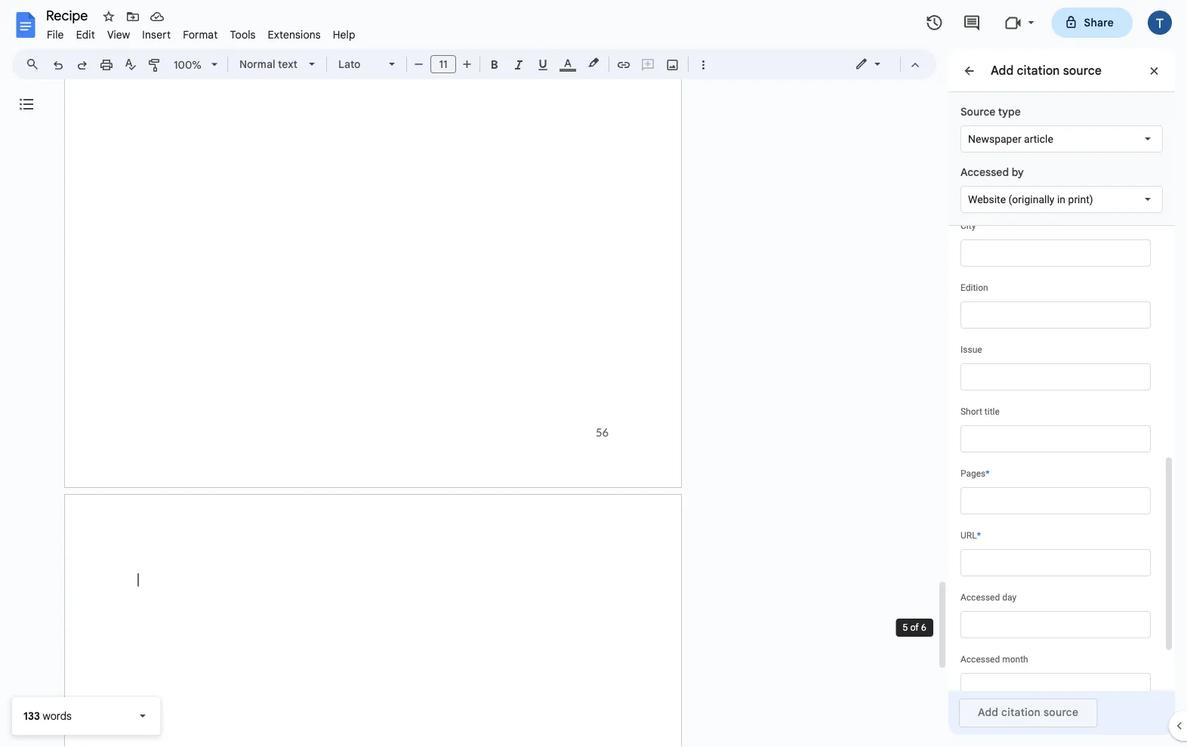Task type: locate. For each thing, give the bounding box(es) containing it.
citation up type
[[1017, 63, 1060, 78]]

text
[[278, 57, 298, 71]]

menu bar containing file
[[41, 20, 362, 45]]

type
[[999, 105, 1021, 118]]

0 vertical spatial *
[[986, 468, 990, 479]]

1 horizontal spatial *
[[986, 468, 990, 479]]

accessed left month at the bottom right
[[961, 654, 1000, 665]]

file menu item
[[41, 26, 70, 43]]

0 vertical spatial add citation source
[[991, 63, 1102, 78]]

url *
[[961, 530, 981, 541]]

0 vertical spatial accessed
[[961, 165, 1009, 179]]

website (originally in print) option
[[969, 192, 1094, 207]]

in
[[1058, 193, 1066, 205]]

accessed for accessed day
[[961, 592, 1000, 603]]

add up type
[[991, 63, 1014, 78]]

Rename text field
[[41, 6, 97, 24]]

1 vertical spatial add
[[978, 706, 999, 719]]

0 vertical spatial add
[[991, 63, 1014, 78]]

source
[[1063, 63, 1102, 78], [1044, 706, 1079, 719]]

source down share button
[[1063, 63, 1102, 78]]

month
[[1003, 654, 1029, 665]]

1 vertical spatial source
[[1044, 706, 1079, 719]]

add citation source application
[[0, 0, 1188, 747]]

accessed for accessed month
[[961, 654, 1000, 665]]

* for url *
[[977, 530, 981, 541]]

Accessed month text field
[[961, 673, 1151, 700]]

pages
[[961, 468, 986, 479]]

view menu item
[[101, 26, 136, 43]]

add
[[991, 63, 1014, 78], [978, 706, 999, 719]]

font list. lato selected. option
[[338, 54, 380, 75]]

city
[[961, 221, 976, 231]]

extensions
[[268, 28, 321, 41]]

source
[[961, 105, 996, 118]]

insert menu item
[[136, 26, 177, 43]]

citation
[[1017, 63, 1060, 78], [1002, 706, 1041, 719]]

add down accessed month
[[978, 706, 999, 719]]

Zoom text field
[[170, 54, 206, 76]]

mode and view toolbar
[[844, 49, 928, 79]]

add citation source up type
[[991, 63, 1102, 78]]

insert image image
[[664, 54, 682, 75]]

accessed left day
[[961, 592, 1000, 603]]

extensions menu item
[[262, 26, 327, 43]]

1 vertical spatial *
[[977, 530, 981, 541]]

1 accessed from the top
[[961, 165, 1009, 179]]

citation inside button
[[1002, 706, 1041, 719]]

1 vertical spatial add citation source
[[978, 706, 1079, 719]]

2 vertical spatial accessed
[[961, 654, 1000, 665]]

tools
[[230, 28, 256, 41]]

format menu item
[[177, 26, 224, 43]]

accessed up website
[[961, 165, 1009, 179]]

add citation source down accessed month text field
[[978, 706, 1079, 719]]

citation down accessed month text field
[[1002, 706, 1041, 719]]

normal text
[[239, 57, 298, 71]]

1 vertical spatial accessed
[[961, 592, 1000, 603]]

source inside add citation source button
[[1044, 706, 1079, 719]]

Font size text field
[[431, 55, 456, 73]]

* down title
[[986, 468, 990, 479]]

menu bar banner
[[0, 0, 1188, 747]]

accessed month
[[961, 654, 1029, 665]]

1 vertical spatial citation
[[1002, 706, 1041, 719]]

0 horizontal spatial *
[[977, 530, 981, 541]]

day
[[1003, 592, 1017, 603]]

help menu item
[[327, 26, 362, 43]]

format
[[183, 28, 218, 41]]

newspaper
[[969, 133, 1022, 145]]

* down pages * on the right bottom of page
[[977, 530, 981, 541]]

main toolbar
[[45, 0, 715, 586]]

URL (recommended) text field
[[961, 549, 1151, 576]]

*
[[986, 468, 990, 479], [977, 530, 981, 541]]

Issue text field
[[961, 363, 1151, 391]]

by
[[1012, 165, 1024, 179]]

edit menu item
[[70, 26, 101, 43]]

source down accessed month text field
[[1044, 706, 1079, 719]]

2 accessed from the top
[[961, 592, 1000, 603]]

accessed
[[961, 165, 1009, 179], [961, 592, 1000, 603], [961, 654, 1000, 665]]

menu bar
[[41, 20, 362, 45]]

Font size field
[[431, 55, 462, 74]]

3 accessed from the top
[[961, 654, 1000, 665]]

add citation source
[[991, 63, 1102, 78], [978, 706, 1079, 719]]



Task type: vqa. For each thing, say whether or not it's contained in the screenshot.
save as my default styles s element
no



Task type: describe. For each thing, give the bounding box(es) containing it.
print)
[[1069, 193, 1094, 205]]

words
[[43, 709, 72, 723]]

Accessed day text field
[[961, 611, 1151, 638]]

source type
[[961, 105, 1021, 118]]

website
[[969, 193, 1006, 205]]

website (originally in print)
[[969, 193, 1094, 205]]

lato
[[338, 57, 361, 71]]

accessed day
[[961, 592, 1017, 603]]

text color image
[[560, 54, 576, 72]]

share
[[1085, 16, 1114, 29]]

article
[[1024, 133, 1054, 145]]

tools menu item
[[224, 26, 262, 43]]

edit
[[76, 28, 95, 41]]

Star checkbox
[[98, 6, 119, 27]]

Menus field
[[19, 54, 52, 75]]

0 vertical spatial citation
[[1017, 63, 1060, 78]]

help
[[333, 28, 356, 41]]

accessed for accessed by
[[961, 165, 1009, 179]]

* for pages *
[[986, 468, 990, 479]]

styles list. normal text selected. option
[[239, 54, 300, 75]]

(originally
[[1009, 193, 1055, 205]]

edition
[[961, 283, 989, 293]]

newspaper article
[[969, 133, 1054, 145]]

Edition text field
[[961, 301, 1151, 329]]

insert
[[142, 28, 171, 41]]

133 words
[[23, 709, 72, 723]]

Pages (recommended) text field
[[961, 487, 1151, 514]]

accessed by
[[961, 165, 1024, 179]]

133
[[23, 709, 40, 723]]

share button
[[1052, 8, 1133, 38]]

issue
[[961, 344, 983, 355]]

title
[[985, 406, 1000, 417]]

add citation source inside button
[[978, 706, 1079, 719]]

Zoom field
[[168, 54, 224, 76]]

menu bar inside menu bar 'banner'
[[41, 20, 362, 45]]

Short title text field
[[961, 425, 1151, 453]]

short
[[961, 406, 983, 417]]

0 vertical spatial source
[[1063, 63, 1102, 78]]

short title
[[961, 406, 1000, 417]]

newspaper article option
[[969, 131, 1054, 147]]

pages *
[[961, 468, 990, 479]]

add citation source button
[[959, 699, 1098, 728]]

url
[[961, 530, 977, 541]]

City text field
[[961, 239, 1151, 267]]

add inside button
[[978, 706, 999, 719]]

normal
[[239, 57, 275, 71]]

file
[[47, 28, 64, 41]]

highlight color image
[[585, 54, 602, 72]]

view
[[107, 28, 130, 41]]



